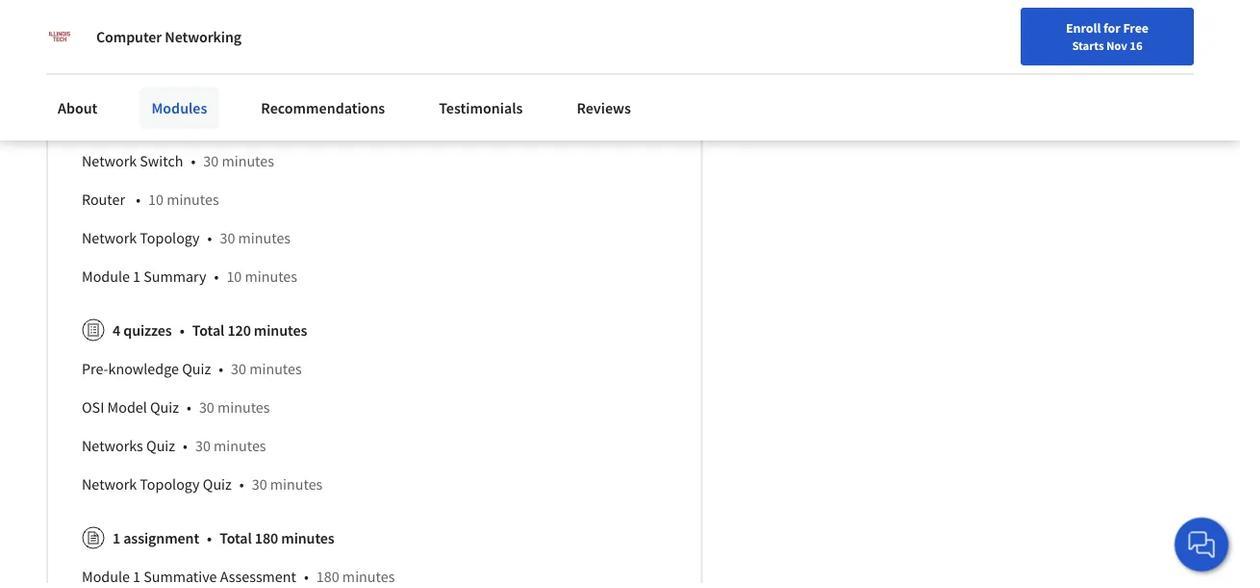 Task type: describe. For each thing, give the bounding box(es) containing it.
protocol
[[136, 113, 191, 132]]

about link
[[46, 87, 109, 129]]

enroll
[[1066, 19, 1101, 37]]

for
[[1104, 19, 1121, 37]]

minutes up 'module 1 summary • 10 minutes'
[[238, 228, 291, 247]]

minutes down • total 120 minutes
[[249, 359, 302, 378]]

• down "pre-knowledge quiz • 30 minutes"
[[187, 398, 191, 417]]

reviews
[[577, 98, 631, 117]]

starts
[[1072, 38, 1104, 53]]

software
[[82, 36, 139, 55]]

10 minutes
[[247, 113, 318, 132]]

your
[[748, 61, 774, 78]]

16
[[1130, 38, 1143, 53]]

• right summary
[[214, 267, 219, 286]]

• right the quizzes at the left bottom of the page
[[180, 321, 184, 340]]

• right router
[[136, 190, 141, 209]]

networks quiz • 30 minutes
[[82, 436, 266, 455]]

software requirements •
[[82, 36, 245, 55]]

topology for quiz
[[140, 475, 200, 494]]

about
[[58, 98, 98, 117]]

english button
[[907, 38, 1023, 101]]

minutes right 120
[[254, 321, 307, 340]]

4
[[113, 321, 120, 340]]

• up 'module 1 summary • 10 minutes'
[[207, 228, 212, 247]]

testimonials
[[439, 98, 523, 117]]

find
[[721, 61, 746, 78]]

computer
[[96, 27, 162, 46]]

4 quizzes
[[113, 321, 172, 340]]

osi model quiz • 30 minutes
[[82, 398, 270, 417]]

minutes down "pre-knowledge quiz • 30 minutes"
[[217, 398, 270, 417]]

summary
[[144, 267, 206, 286]]

30 down "pre-knowledge quiz • 30 minutes"
[[199, 398, 214, 417]]

model for •
[[107, 74, 147, 94]]

• right switch
[[191, 151, 196, 171]]

switch
[[140, 151, 183, 171]]

quiz for topology
[[203, 475, 232, 494]]

osi for osi model quiz
[[82, 398, 104, 417]]

30 up the modules
[[167, 74, 182, 94]]

pre-knowledge quiz • 30 minutes
[[82, 359, 302, 378]]

network for network switch
[[82, 151, 137, 171]]

internet protocol suite
[[82, 113, 227, 132]]

new
[[776, 61, 802, 78]]

assignment
[[123, 528, 199, 548]]

requirements
[[142, 36, 232, 55]]

• total 120 minutes
[[180, 321, 307, 340]]

• up the modules
[[155, 74, 159, 94]]

• up • total 180 minutes
[[239, 475, 244, 494]]

modules link
[[140, 87, 219, 129]]

module
[[82, 267, 130, 286]]

network for network topology quiz
[[82, 475, 137, 494]]

coursera image
[[15, 54, 138, 85]]

120
[[227, 321, 251, 340]]

recommendations link
[[250, 87, 397, 129]]

minutes up "network topology • 30 minutes"
[[167, 190, 219, 209]]

illinois tech image
[[46, 23, 73, 50]]

30 down 120
[[231, 359, 246, 378]]

network topology • 30 minutes
[[82, 228, 291, 247]]

for
[[31, 10, 52, 29]]



Task type: vqa. For each thing, say whether or not it's contained in the screenshot.
the Quiz
yes



Task type: locate. For each thing, give the bounding box(es) containing it.
1 vertical spatial total
[[220, 528, 252, 548]]

network topology quiz • 30 minutes
[[82, 475, 323, 494]]

osi up about
[[82, 74, 104, 94]]

minutes up network topology quiz • 30 minutes
[[214, 436, 266, 455]]

enroll for free starts nov 16
[[1066, 19, 1149, 53]]

2 osi from the top
[[82, 398, 104, 417]]

total left "180"
[[220, 528, 252, 548]]

internet
[[82, 113, 133, 132]]

1 assignment
[[113, 528, 199, 548]]

30 up "180"
[[252, 475, 267, 494]]

topology
[[140, 228, 200, 247], [140, 475, 200, 494]]

0 vertical spatial 10
[[247, 113, 262, 132]]

0 vertical spatial osi
[[82, 74, 104, 94]]

minutes up • total 180 minutes
[[270, 475, 323, 494]]

1 left assignment
[[113, 528, 120, 548]]

suite
[[194, 113, 227, 132]]

osi
[[82, 74, 104, 94], [82, 398, 104, 417]]

2 vertical spatial network
[[82, 475, 137, 494]]

network up module
[[82, 228, 137, 247]]

osi down pre-
[[82, 398, 104, 417]]

1 right module
[[133, 267, 141, 286]]

networks
[[82, 436, 143, 455]]

for individuals
[[31, 10, 128, 29]]

router • 10 minutes
[[82, 190, 219, 209]]

model for quiz
[[107, 398, 147, 417]]

1
[[133, 267, 141, 286], [113, 528, 120, 548]]

1 vertical spatial osi
[[82, 398, 104, 417]]

1 osi from the top
[[82, 74, 104, 94]]

10
[[247, 113, 262, 132], [148, 190, 164, 209], [226, 267, 242, 286]]

find your new career link
[[711, 58, 851, 82]]

network
[[82, 151, 137, 171], [82, 228, 137, 247], [82, 475, 137, 494]]

modules
[[151, 98, 207, 117]]

minutes up • total 120 minutes
[[245, 267, 297, 286]]

model down software
[[107, 74, 147, 94]]

0 vertical spatial network
[[82, 151, 137, 171]]

1 vertical spatial topology
[[140, 475, 200, 494]]

1 horizontal spatial 1
[[133, 267, 141, 286]]

testimonials link
[[427, 87, 534, 129]]

reviews link
[[565, 87, 643, 129]]

• total 180 minutes
[[207, 528, 334, 548]]

quiz for model
[[150, 398, 179, 417]]

minutes right "180"
[[281, 528, 334, 548]]

minutes right suite
[[265, 113, 318, 132]]

osi for osi model
[[82, 74, 104, 94]]

quizzes
[[123, 321, 172, 340]]

networking
[[165, 27, 241, 46]]

module 1 summary • 10 minutes
[[82, 267, 297, 286]]

total left 120
[[192, 321, 224, 340]]

1 vertical spatial network
[[82, 228, 137, 247]]

recommendations
[[261, 98, 385, 117]]

career
[[804, 61, 841, 78]]

chat with us image
[[1186, 529, 1217, 560]]

topology down the networks quiz • 30 minutes on the left bottom
[[140, 475, 200, 494]]

pre-
[[82, 359, 108, 378]]

model up networks
[[107, 398, 147, 417]]

180
[[255, 528, 278, 548]]

computer networking
[[96, 27, 241, 46]]

30 down suite
[[203, 151, 219, 171]]

total for total 120 minutes
[[192, 321, 224, 340]]

total
[[192, 321, 224, 340], [220, 528, 252, 548]]

quiz down the networks quiz • 30 minutes on the left bottom
[[203, 475, 232, 494]]

1 network from the top
[[82, 151, 137, 171]]

quiz for knowledge
[[182, 359, 211, 378]]

• right assignment
[[207, 528, 212, 548]]

1 model from the top
[[107, 74, 147, 94]]

minutes
[[185, 74, 238, 94], [265, 113, 318, 132], [222, 151, 274, 171], [167, 190, 219, 209], [238, 228, 291, 247], [245, 267, 297, 286], [254, 321, 307, 340], [249, 359, 302, 378], [217, 398, 270, 417], [214, 436, 266, 455], [270, 475, 323, 494], [281, 528, 334, 548]]

• down • total 120 minutes
[[219, 359, 223, 378]]

nov
[[1106, 38, 1127, 53]]

2 vertical spatial 10
[[226, 267, 242, 286]]

network down internet
[[82, 151, 137, 171]]

show notifications image
[[1051, 63, 1074, 86]]

free
[[1123, 19, 1149, 37]]

individuals
[[55, 10, 128, 29]]

None search field
[[259, 51, 451, 89]]

knowledge
[[108, 359, 179, 378]]

router
[[82, 190, 125, 209]]

english
[[941, 60, 988, 79]]

network switch • 30 minutes
[[82, 151, 274, 171]]

quiz up 'osi model quiz • 30 minutes'
[[182, 359, 211, 378]]

0 vertical spatial total
[[192, 321, 224, 340]]

1 vertical spatial 10
[[148, 190, 164, 209]]

total for total 180 minutes
[[220, 528, 252, 548]]

0 horizontal spatial 1
[[113, 528, 120, 548]]

0 vertical spatial 1
[[133, 267, 141, 286]]

10 up 120
[[226, 267, 242, 286]]

shopping cart: 1 item image
[[861, 53, 897, 84]]

2 topology from the top
[[140, 475, 200, 494]]

model
[[107, 74, 147, 94], [107, 398, 147, 417]]

2 model from the top
[[107, 398, 147, 417]]

• down 'osi model quiz • 30 minutes'
[[183, 436, 188, 455]]

1 vertical spatial 1
[[113, 528, 120, 548]]

osi model • 30 minutes
[[82, 74, 238, 94]]

10 right suite
[[247, 113, 262, 132]]

network for network topology
[[82, 228, 137, 247]]

quiz up the networks quiz • 30 minutes on the left bottom
[[150, 398, 179, 417]]

topology up summary
[[140, 228, 200, 247]]

30
[[167, 74, 182, 94], [203, 151, 219, 171], [220, 228, 235, 247], [231, 359, 246, 378], [199, 398, 214, 417], [195, 436, 211, 455], [252, 475, 267, 494]]

30 up 'module 1 summary • 10 minutes'
[[220, 228, 235, 247]]

topology for •
[[140, 228, 200, 247]]

• right requirements
[[240, 36, 245, 55]]

3 network from the top
[[82, 475, 137, 494]]

quiz
[[182, 359, 211, 378], [150, 398, 179, 417], [146, 436, 175, 455], [203, 475, 232, 494]]

1 vertical spatial model
[[107, 398, 147, 417]]

0 vertical spatial topology
[[140, 228, 200, 247]]

minutes down the 10 minutes
[[222, 151, 274, 171]]

network down networks
[[82, 475, 137, 494]]

0 vertical spatial model
[[107, 74, 147, 94]]

1 horizontal spatial 10
[[226, 267, 242, 286]]

2 network from the top
[[82, 228, 137, 247]]

find your new career
[[721, 61, 841, 78]]

10 down switch
[[148, 190, 164, 209]]

30 up network topology quiz • 30 minutes
[[195, 436, 211, 455]]

1 topology from the top
[[140, 228, 200, 247]]

0 horizontal spatial 10
[[148, 190, 164, 209]]

minutes up suite
[[185, 74, 238, 94]]

quiz down 'osi model quiz • 30 minutes'
[[146, 436, 175, 455]]

•
[[240, 36, 245, 55], [155, 74, 159, 94], [191, 151, 196, 171], [136, 190, 141, 209], [207, 228, 212, 247], [214, 267, 219, 286], [180, 321, 184, 340], [219, 359, 223, 378], [187, 398, 191, 417], [183, 436, 188, 455], [239, 475, 244, 494], [207, 528, 212, 548]]

2 horizontal spatial 10
[[247, 113, 262, 132]]



